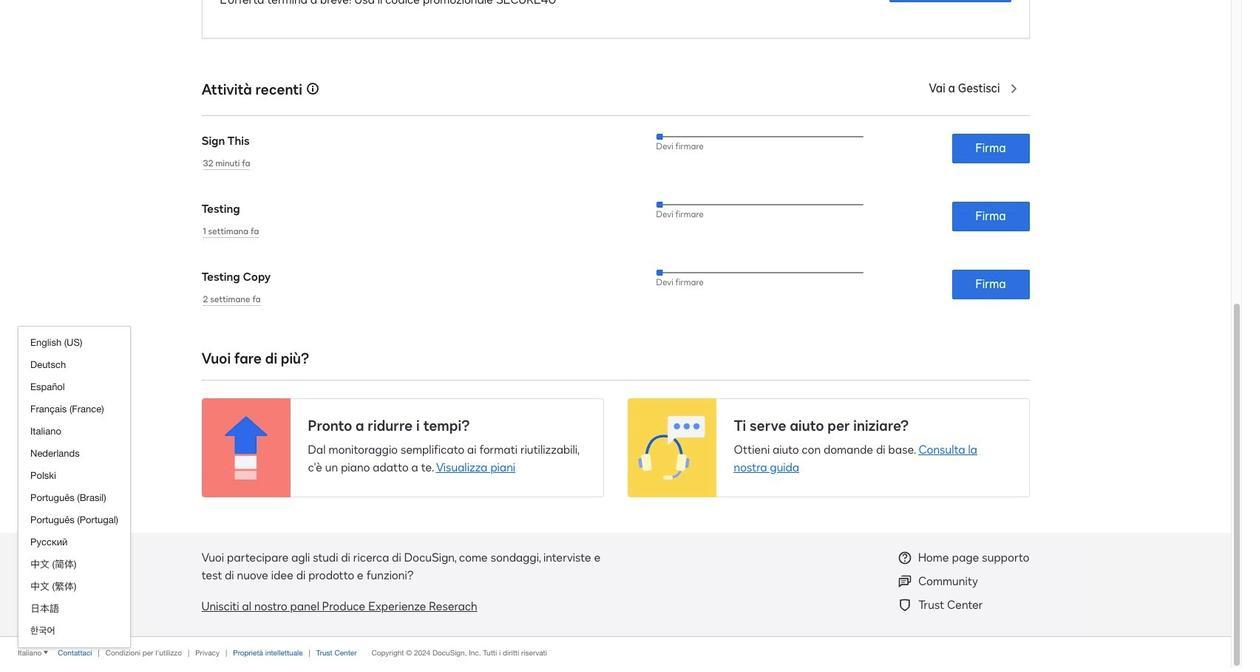 Task type: vqa. For each thing, say whether or not it's contained in the screenshot.
Kendall Parks : kendallparks02@gmail.com ELEMENT
no



Task type: locate. For each thing, give the bounding box(es) containing it.
0 horizontal spatial region
[[201, 398, 604, 497]]

1 horizontal spatial region
[[627, 398, 1029, 497]]

selettore lingua menu
[[18, 332, 130, 642]]

1 region from the left
[[201, 398, 604, 497]]

region
[[201, 398, 604, 497], [627, 398, 1029, 497]]



Task type: describe. For each thing, give the bounding box(es) containing it.
altre info region
[[0, 326, 1231, 668]]

2 region from the left
[[627, 398, 1029, 497]]



